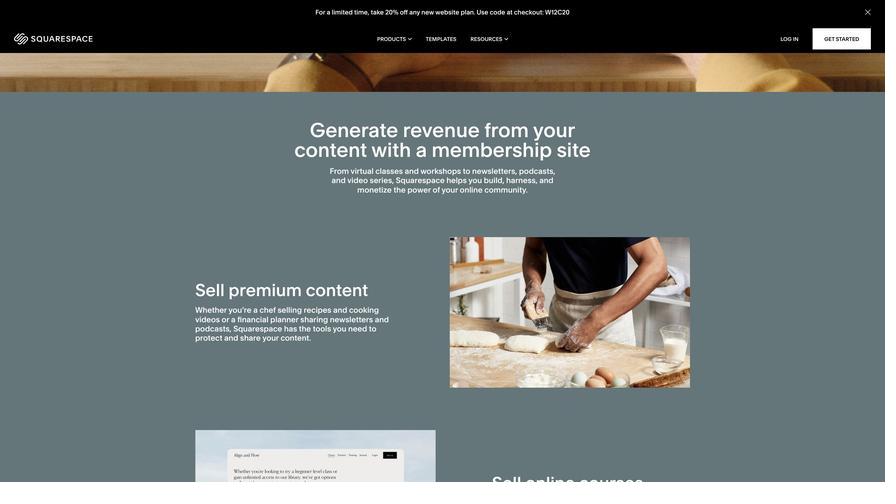 Task type: locate. For each thing, give the bounding box(es) containing it.
sharing
[[300, 315, 328, 324]]

w12c20
[[545, 8, 570, 16]]

resources button
[[471, 25, 508, 53]]

content up from
[[294, 138, 367, 162]]

1 vertical spatial podcasts,
[[195, 324, 232, 334]]

newsletters
[[330, 315, 373, 324]]

from
[[484, 118, 529, 142]]

started
[[836, 36, 859, 42]]

0 horizontal spatial podcasts,
[[195, 324, 232, 334]]

time,
[[354, 8, 369, 16]]

the left power
[[394, 185, 406, 195]]

0 horizontal spatial the
[[299, 324, 311, 334]]

workshops
[[421, 166, 461, 176]]

tools
[[313, 324, 331, 334]]

1 vertical spatial you
[[333, 324, 346, 334]]

templates link
[[426, 25, 457, 53]]

to
[[463, 166, 470, 176], [369, 324, 377, 334]]

0 vertical spatial squarespace
[[396, 176, 445, 185]]

1 horizontal spatial your
[[442, 185, 458, 195]]

1 horizontal spatial the
[[394, 185, 406, 195]]

content up recipes
[[306, 280, 368, 300]]

from virtual classes and workshops to newsletters, podcasts, and video series, squarespace helps you build, harness, and monetize the power of your online community.
[[330, 166, 555, 195]]

plan.
[[461, 8, 475, 16]]

chef
[[260, 305, 276, 315]]

code
[[490, 8, 505, 16]]

new
[[422, 8, 434, 16]]

0 vertical spatial to
[[463, 166, 470, 176]]

to up online
[[463, 166, 470, 176]]

revenue
[[403, 118, 480, 142]]

resources
[[471, 36, 502, 42]]

1 horizontal spatial to
[[463, 166, 470, 176]]

log             in link
[[781, 36, 799, 42]]

podcasts,
[[519, 166, 555, 176], [195, 324, 232, 334]]

checkout:
[[514, 8, 544, 16]]

and
[[405, 166, 419, 176], [332, 176, 346, 185], [540, 176, 554, 185], [333, 305, 347, 315], [375, 315, 389, 324], [224, 333, 238, 343]]

off
[[400, 8, 408, 16]]

you
[[469, 176, 482, 185], [333, 324, 346, 334]]

2 vertical spatial your
[[262, 333, 279, 343]]

0 vertical spatial content
[[294, 138, 367, 162]]

of
[[433, 185, 440, 195]]

your
[[533, 118, 575, 142], [442, 185, 458, 195], [262, 333, 279, 343]]

squarespace
[[396, 176, 445, 185], [233, 324, 282, 334]]

0 vertical spatial podcasts,
[[519, 166, 555, 176]]

whether you're a chef selling recipes and cooking videos or a financial planner sharing newsletters and podcasts, squarespace has the tools you need to protect and share your content.
[[195, 305, 389, 343]]

to inside the whether you're a chef selling recipes and cooking videos or a financial planner sharing newsletters and podcasts, squarespace has the tools you need to protect and share your content.
[[369, 324, 377, 334]]

you inside the whether you're a chef selling recipes and cooking videos or a financial planner sharing newsletters and podcasts, squarespace has the tools you need to protect and share your content.
[[333, 324, 346, 334]]

and right harness,
[[540, 176, 554, 185]]

take
[[371, 8, 384, 16]]

yoga class instructor image
[[195, 430, 436, 482]]

whether
[[195, 305, 227, 315]]

1 vertical spatial squarespace
[[233, 324, 282, 334]]

products button
[[377, 25, 412, 53]]

with
[[372, 138, 411, 162]]

online
[[460, 185, 483, 195]]

harness,
[[506, 176, 538, 185]]

0 horizontal spatial to
[[369, 324, 377, 334]]

0 horizontal spatial your
[[262, 333, 279, 343]]

0 vertical spatial you
[[469, 176, 482, 185]]

1 vertical spatial the
[[299, 324, 311, 334]]

series,
[[370, 176, 394, 185]]

content
[[294, 138, 367, 162], [306, 280, 368, 300]]

share
[[240, 333, 261, 343]]

podcasts, inside the whether you're a chef selling recipes and cooking videos or a financial planner sharing newsletters and podcasts, squarespace has the tools you need to protect and share your content.
[[195, 324, 232, 334]]

1 horizontal spatial podcasts,
[[519, 166, 555, 176]]

get started
[[825, 36, 859, 42]]

0 vertical spatial your
[[533, 118, 575, 142]]

a up workshops
[[416, 138, 427, 162]]

0 vertical spatial the
[[394, 185, 406, 195]]

the
[[394, 185, 406, 195], [299, 324, 311, 334]]

classes
[[376, 166, 403, 176]]

membership
[[432, 138, 552, 162]]

power
[[408, 185, 431, 195]]

1 horizontal spatial you
[[469, 176, 482, 185]]

the right has
[[299, 324, 311, 334]]

1 vertical spatial to
[[369, 324, 377, 334]]

or
[[222, 315, 229, 324]]

a inside "generate revenue from your content with a membership site"
[[416, 138, 427, 162]]

you right helps
[[469, 176, 482, 185]]

a
[[327, 8, 330, 16], [416, 138, 427, 162], [253, 305, 258, 315], [231, 315, 236, 324]]

website
[[435, 8, 459, 16]]

newsletters,
[[472, 166, 517, 176]]

1 vertical spatial your
[[442, 185, 458, 195]]

chef scoring bread dough image
[[450, 237, 690, 388]]

0 horizontal spatial squarespace
[[233, 324, 282, 334]]

videos
[[195, 315, 220, 324]]

to right need
[[369, 324, 377, 334]]

site
[[557, 138, 591, 162]]

get
[[825, 36, 835, 42]]

you inside from virtual classes and workshops to newsletters, podcasts, and video series, squarespace helps you build, harness, and monetize the power of your online community.
[[469, 176, 482, 185]]

get started link
[[813, 28, 871, 49]]

the inside the whether you're a chef selling recipes and cooking videos or a financial planner sharing newsletters and podcasts, squarespace has the tools you need to protect and share your content.
[[299, 324, 311, 334]]

log
[[781, 36, 792, 42]]

for a limited time, take 20% off any new website plan. use code at checkout: w12c20
[[316, 8, 570, 16]]

you right tools at the bottom left of the page
[[333, 324, 346, 334]]

sell
[[195, 280, 225, 300]]

2 horizontal spatial your
[[533, 118, 575, 142]]

1 horizontal spatial squarespace
[[396, 176, 445, 185]]

helps
[[447, 176, 467, 185]]

to inside from virtual classes and workshops to newsletters, podcasts, and video series, squarespace helps you build, harness, and monetize the power of your online community.
[[463, 166, 470, 176]]

0 horizontal spatial you
[[333, 324, 346, 334]]



Task type: vqa. For each thing, say whether or not it's contained in the screenshot.
Need
yes



Task type: describe. For each thing, give the bounding box(es) containing it.
generate
[[310, 118, 398, 142]]

squarespace inside from virtual classes and workshops to newsletters, podcasts, and video series, squarespace helps you build, harness, and monetize the power of your online community.
[[396, 176, 445, 185]]

financial
[[237, 315, 269, 324]]

the inside from virtual classes and workshops to newsletters, podcasts, and video series, squarespace helps you build, harness, and monetize the power of your online community.
[[394, 185, 406, 195]]

cooking
[[349, 305, 379, 315]]

squarespace logo link
[[14, 33, 186, 45]]

planner
[[270, 315, 299, 324]]

use
[[477, 8, 488, 16]]

and left the video
[[332, 176, 346, 185]]

and right recipes
[[333, 305, 347, 315]]

any
[[409, 8, 420, 16]]

templates
[[426, 36, 457, 42]]

20%
[[385, 8, 399, 16]]

your inside from virtual classes and workshops to newsletters, podcasts, and video series, squarespace helps you build, harness, and monetize the power of your online community.
[[442, 185, 458, 195]]

monetize
[[357, 185, 392, 195]]

content inside "generate revenue from your content with a membership site"
[[294, 138, 367, 162]]

squarespace logo image
[[14, 33, 93, 45]]

in
[[793, 36, 799, 42]]

build,
[[484, 176, 505, 185]]

a right or
[[231, 315, 236, 324]]

community.
[[485, 185, 528, 195]]

limited
[[332, 8, 353, 16]]

and up power
[[405, 166, 419, 176]]

you're
[[229, 305, 252, 315]]

and left the share
[[224, 333, 238, 343]]

products
[[377, 36, 406, 42]]

at
[[507, 8, 513, 16]]

a right for
[[327, 8, 330, 16]]

has
[[284, 324, 297, 334]]

your inside "generate revenue from your content with a membership site"
[[533, 118, 575, 142]]

premium
[[229, 280, 302, 300]]

video
[[347, 176, 368, 185]]

from
[[330, 166, 349, 176]]

1 vertical spatial content
[[306, 280, 368, 300]]

a left the chef at the left bottom of the page
[[253, 305, 258, 315]]

content.
[[281, 333, 311, 343]]

sell premium content
[[195, 280, 368, 300]]

podcasts, inside from virtual classes and workshops to newsletters, podcasts, and video series, squarespace helps you build, harness, and monetize the power of your online community.
[[519, 166, 555, 176]]

log             in
[[781, 36, 799, 42]]

for
[[316, 8, 325, 16]]

virtual
[[351, 166, 374, 176]]

squarespace inside the whether you're a chef selling recipes and cooking videos or a financial planner sharing newsletters and podcasts, squarespace has the tools you need to protect and share your content.
[[233, 324, 282, 334]]

need
[[348, 324, 367, 334]]

your inside the whether you're a chef selling recipes and cooking videos or a financial planner sharing newsletters and podcasts, squarespace has the tools you need to protect and share your content.
[[262, 333, 279, 343]]

and right need
[[375, 315, 389, 324]]

protect
[[195, 333, 222, 343]]

selling
[[278, 305, 302, 315]]

recipes
[[304, 305, 331, 315]]

generate revenue from your content with a membership site
[[294, 118, 591, 162]]



